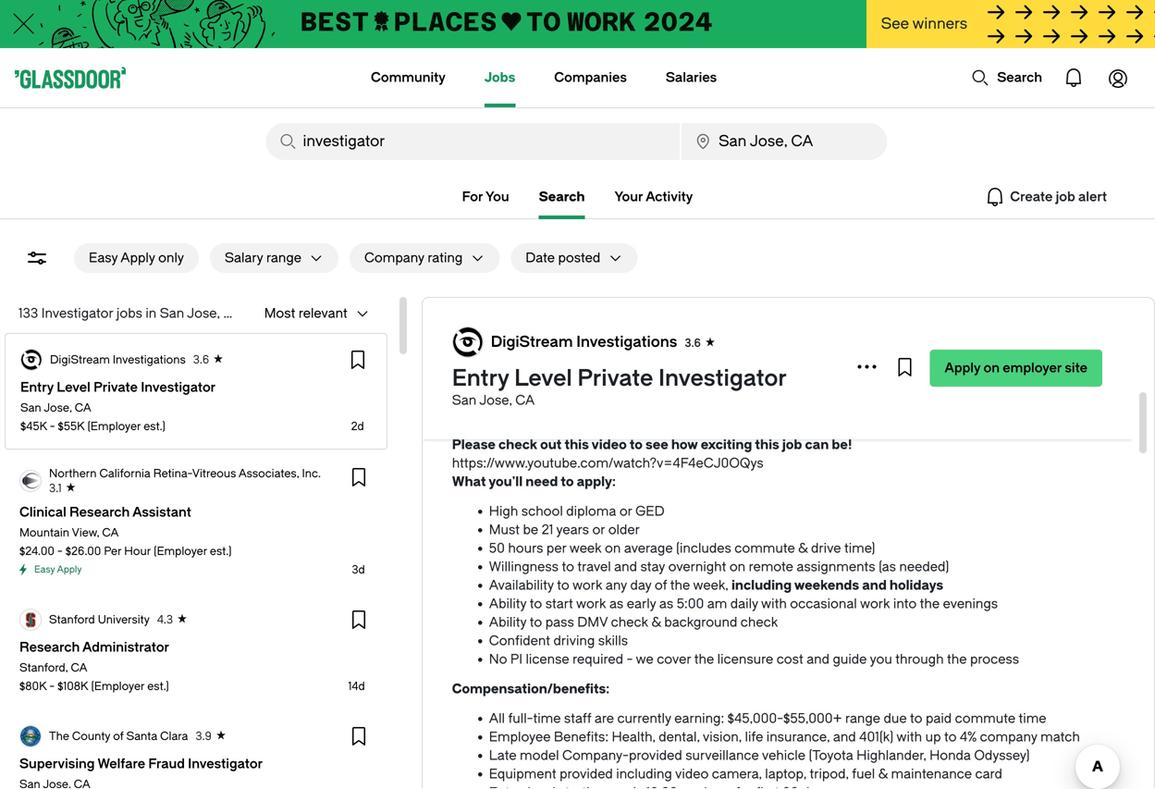 Task type: locate. For each thing, give the bounding box(es) containing it.
1 horizontal spatial as
[[660, 596, 674, 612]]

2 horizontal spatial &
[[879, 767, 889, 782]]

activity
[[646, 189, 693, 205], [489, 352, 534, 367]]

to right the need
[[561, 474, 574, 490]]

0 vertical spatial digistream investigations
[[491, 334, 678, 351]]

1 horizontal spatial filming
[[842, 352, 885, 367]]

& left drive
[[799, 541, 808, 556]]

no
[[489, 652, 508, 667]]

easy down $24.00
[[34, 565, 55, 575]]

please check out this video to see how exciting this job can be! https://www.youtube.com/watch?v=4f4ecj0oqys what you'll need to apply:
[[452, 437, 853, 490]]

1 horizontal spatial easy
[[89, 250, 118, 266]]

1 horizontal spatial check
[[611, 615, 649, 630]]

digistream for digistream investigations logo within the jobs list element
[[50, 354, 110, 366]]

search inside button
[[998, 70, 1043, 85]]

life down posted
[[565, 286, 585, 301]]

what down rating
[[452, 286, 486, 301]]

0 horizontal spatial including
[[617, 767, 673, 782]]

digistream investigations logo image up entry
[[453, 328, 483, 357]]

digistream investigations logo image down 133
[[21, 350, 42, 370]]

1 horizontal spatial video
[[676, 767, 709, 782]]

in right the jobs
[[146, 306, 157, 321]]

ca
[[223, 306, 243, 321], [516, 393, 535, 408], [75, 402, 91, 415], [102, 527, 119, 540], [71, 662, 87, 675]]

to
[[827, 352, 839, 367], [630, 437, 643, 453], [561, 474, 574, 490], [562, 559, 575, 575], [557, 578, 570, 593], [530, 596, 543, 612], [530, 615, 543, 630], [911, 711, 923, 726], [945, 730, 957, 745]]

1 horizontal spatial surveillance
[[686, 748, 760, 764]]

ca left most
[[223, 306, 243, 321]]

0 horizontal spatial surveillance
[[568, 371, 642, 386]]

1 vertical spatial activity
[[489, 352, 534, 367]]

0 horizontal spatial video
[[592, 437, 627, 453]]

$108k
[[57, 680, 88, 693]]

2 what from the top
[[452, 474, 486, 490]]

ca down "crafting"
[[516, 393, 535, 408]]

0 horizontal spatial digistream investigations logo image
[[21, 350, 42, 370]]

relevant
[[299, 306, 348, 321]]

0 horizontal spatial this
[[565, 437, 589, 453]]

1 none field from the left
[[266, 123, 680, 160]]

1 horizontal spatial jose,
[[187, 306, 220, 321]]

1 horizontal spatial including
[[732, 578, 792, 593]]

ca inside "mountain view, ca $24.00 - $26.00 per hour (employer est.)"
[[102, 527, 119, 540]]

or down diploma in the bottom of the page
[[593, 522, 605, 538]]

easy
[[89, 250, 118, 266], [34, 565, 55, 575]]

1 horizontal spatial digistream
[[491, 334, 573, 351]]

ca inside stanford, ca $80k - $108k (employer est.)
[[71, 662, 87, 675]]

activity down the vehicle
[[489, 352, 534, 367]]

view,
[[72, 527, 99, 540]]

0 horizontal spatial easy
[[34, 565, 55, 575]]

0 vertical spatial commute
[[735, 541, 796, 556]]

1 vertical spatial provided
[[560, 767, 613, 782]]

background
[[665, 615, 738, 630]]

see winners
[[882, 15, 968, 32]]

investigations inside jobs list element
[[113, 354, 186, 366]]

1 vertical spatial including
[[617, 767, 673, 782]]

0 horizontal spatial none field
[[266, 123, 680, 160]]

(employer inside san jose, ca $45k - $55k (employer est.)
[[87, 420, 141, 433]]

due
[[884, 711, 907, 726]]

grocery
[[743, 352, 790, 367]]

match
[[1041, 730, 1081, 745]]

setup
[[792, 371, 826, 386]]

jose, inside entry level private investigator san jose, ca
[[480, 393, 513, 408]]

time up company
[[1019, 711, 1047, 726]]

detailed
[[489, 389, 541, 404]]

this right out
[[565, 437, 589, 453]]

0 vertical spatial activity
[[646, 189, 693, 205]]

start
[[546, 596, 574, 612]]

stay
[[641, 559, 666, 575]]

late
[[489, 748, 517, 764]]

0 vertical spatial including
[[732, 578, 792, 593]]

& down early
[[652, 615, 662, 630]]

1 horizontal spatial life
[[745, 730, 764, 745]]

1 horizontal spatial range
[[846, 711, 881, 726]]

exciting
[[701, 437, 753, 453]]

a up based
[[732, 352, 740, 367]]

filming down 'pursuit'
[[610, 352, 652, 367]]

1 vertical spatial est.)
[[210, 545, 232, 558]]

in
[[526, 286, 538, 301], [146, 306, 157, 321]]

0 vertical spatial investigations
[[577, 334, 678, 351]]

ability down availability
[[489, 596, 527, 612]]

insurance,
[[767, 730, 831, 745]]

0 horizontal spatial apply
[[57, 565, 82, 575]]

- left we
[[627, 652, 633, 667]]

on left remote
[[730, 559, 746, 575]]

1 vertical spatial &
[[652, 615, 662, 630]]

as left 5:00
[[660, 596, 674, 612]]

est.) up clara
[[147, 680, 169, 693]]

honda
[[930, 748, 972, 764]]

2 horizontal spatial jose,
[[480, 393, 513, 408]]

life down $45,000-
[[745, 730, 764, 745]]

0 horizontal spatial investigations
[[113, 354, 186, 366]]

easy inside button
[[89, 250, 118, 266]]

1 vertical spatial cover
[[657, 652, 692, 667]]

at down while on the top of page
[[717, 352, 729, 367]]

0 horizontal spatial range
[[266, 250, 302, 266]]

pursuit
[[592, 334, 634, 349]]

1 vertical spatial with
[[897, 730, 923, 745]]

time)
[[845, 541, 876, 556]]

stanford,
[[19, 662, 68, 675]]

crafting
[[489, 371, 539, 386]]

1 vertical spatial easy
[[34, 565, 55, 575]]

lottie animation container image inside search button
[[972, 68, 990, 87]]

3.6 inside jobs list element
[[193, 354, 209, 366]]

2 as from the left
[[660, 596, 674, 612]]

of down stay
[[655, 578, 668, 593]]

open filter menu image
[[26, 247, 48, 269]]

the county of santa clara
[[49, 730, 188, 743]]

digistream inside jobs list element
[[50, 354, 110, 366]]

case
[[908, 371, 938, 386]]

apply down $26.00
[[57, 565, 82, 575]]

investigator down while on the top of page
[[659, 366, 787, 391]]

surveillance up the writing
[[568, 371, 642, 386]]

san
[[160, 306, 184, 321], [452, 393, 477, 408], [20, 402, 41, 415]]

range up 401(k)
[[846, 711, 881, 726]]

digistream investigations inside jobs list element
[[50, 354, 186, 366]]

cover right we
[[657, 652, 692, 667]]

- inside the high school diploma or ged must be 21 years or older 50 hours per week on average (includes commute & drive time) willingness to travel and stay overnight on remote assignments (as needed) availability to work any day of the week, including weekends and holidays ability to start work as early as 5:00 am daily with occasional work into the evenings ability to pass dmv check & background check confident driving skills no pi license required - we cover the licensure cost and guide you through the process
[[627, 652, 633, 667]]

your
[[615, 189, 643, 205]]

as down any
[[610, 596, 624, 612]]

benefits:
[[554, 730, 609, 745]]

provided down health,
[[629, 748, 683, 764]]

mountain
[[19, 527, 69, 540]]

san up $45k
[[20, 402, 41, 415]]

san down entry
[[452, 393, 477, 408]]

see winners link
[[867, 0, 1156, 50]]

highlander,
[[857, 748, 927, 764]]

salary range
[[225, 250, 302, 266]]

compensation/benefits:
[[452, 682, 610, 697]]

0 horizontal spatial san
[[20, 402, 41, 415]]

1 horizontal spatial 3.6
[[685, 337, 701, 350]]

check
[[499, 437, 538, 453], [611, 615, 649, 630], [741, 615, 778, 630]]

0 vertical spatial digistream
[[491, 334, 573, 351]]

14d
[[348, 680, 365, 693]]

1 horizontal spatial time
[[1019, 711, 1047, 726]]

(employer right $108k
[[91, 680, 145, 693]]

currently
[[618, 711, 672, 726]]

day up the vehicle
[[500, 286, 523, 301]]

0 horizontal spatial 3.6
[[193, 354, 209, 366]]

apply inside jobs list element
[[57, 565, 82, 575]]

0 vertical spatial video
[[964, 389, 997, 404]]

investigations down 133 investigator jobs in san jose, ca
[[113, 354, 186, 366]]

jobs list element
[[4, 332, 388, 789]]

northern
[[49, 467, 97, 480]]

a left sports
[[938, 352, 946, 367]]

stanford
[[49, 614, 95, 627]]

3.6
[[685, 337, 701, 350], [193, 354, 209, 366]]

digistream for the right digistream investigations logo
[[491, 334, 573, 351]]

0 vertical spatial what
[[452, 286, 486, 301]]

retina-
[[153, 467, 192, 480]]

1 horizontal spatial in
[[526, 286, 538, 301]]

work left into
[[861, 596, 891, 612]]

varies
[[537, 352, 574, 367]]

maintenance
[[892, 767, 973, 782]]

provided down company-
[[560, 767, 613, 782]]

and up any
[[615, 559, 638, 575]]

apply for easy apply only
[[121, 250, 155, 266]]

santa
[[126, 730, 157, 743]]

est.) up retina-
[[144, 420, 166, 433]]

on
[[984, 360, 1000, 376], [749, 371, 765, 386], [629, 389, 645, 404], [605, 541, 621, 556], [730, 559, 746, 575]]

(toyota
[[809, 748, 854, 764]]

1 vertical spatial life
[[745, 730, 764, 745]]

1 vertical spatial ability
[[489, 615, 527, 630]]

apply
[[121, 250, 155, 266], [945, 360, 981, 376], [57, 565, 82, 575]]

apply left only
[[121, 250, 155, 266]]

1 this from the left
[[565, 437, 589, 453]]

2 this from the left
[[756, 437, 780, 453]]

life inside all full-time staff are currently earning: $45,000-$55,000+ range due to paid commute time employee benefits: health, dental, vision, life insurance, and 401(k) with up to 4% company match late model company-provided surveillance vehicle (toyota highlander, honda odyssey) equipment provided including video camera, laptop, tripod, fuel & maintenance card
[[745, 730, 764, 745]]

commute up 4%
[[956, 711, 1016, 726]]

in down date
[[526, 286, 538, 301]]

on right details
[[984, 360, 1000, 376]]

0 horizontal spatial time
[[533, 711, 561, 726]]

0 horizontal spatial commute
[[735, 541, 796, 556]]

0 vertical spatial (employer
[[87, 420, 141, 433]]

investigations for the right digistream investigations logo
[[577, 334, 678, 351]]

easy apply only
[[89, 250, 184, 266]]

1 horizontal spatial commute
[[956, 711, 1016, 726]]

surveillance down vision,
[[686, 748, 760, 764]]

and right the "cost" at bottom
[[807, 652, 830, 667]]

0 horizontal spatial jose,
[[44, 402, 72, 415]]

san inside entry level private investigator san jose, ca
[[452, 393, 477, 408]]

- up easy apply
[[57, 545, 63, 558]]

all
[[489, 711, 505, 726]]

ca up per
[[102, 527, 119, 540]]

community link
[[371, 48, 446, 107]]

0 horizontal spatial at
[[717, 352, 729, 367]]

and up (toyota
[[834, 730, 857, 745]]

3.6 for the right digistream investigations logo
[[685, 337, 701, 350]]

0 vertical spatial 3.6
[[685, 337, 701, 350]]

0 horizontal spatial or
[[593, 522, 605, 538]]

1 horizontal spatial a
[[732, 352, 740, 367]]

1 vertical spatial digistream
[[50, 354, 110, 366]]

0 horizontal spatial cover
[[657, 652, 692, 667]]

subjects
[[653, 334, 705, 349]]

range inside all full-time staff are currently earning: $45,000-$55,000+ range due to paid commute time employee benefits: health, dental, vision, life insurance, and 401(k) with up to 4% company match late model company-provided surveillance vehicle (toyota highlander, honda odyssey) equipment provided including video camera, laptop, tripod, fuel & maintenance card
[[846, 711, 881, 726]]

0 vertical spatial day
[[500, 286, 523, 301]]

time
[[533, 711, 561, 726], [1019, 711, 1047, 726]]

1 horizontal spatial apply
[[121, 250, 155, 266]]

ability up confident on the left of the page
[[489, 615, 527, 630]]

$55k
[[58, 420, 85, 433]]

1 vertical spatial surveillance
[[686, 748, 760, 764]]

remote
[[749, 559, 794, 575]]

to left see
[[630, 437, 643, 453]]

week,
[[694, 578, 729, 593]]

0 vertical spatial with
[[762, 596, 787, 612]]

digistream investigations logo image
[[453, 328, 483, 357], [21, 350, 42, 370]]

0 vertical spatial est.)
[[144, 420, 166, 433]]

high school diploma or ged must be 21 years or older 50 hours per week on average (includes commute & drive time) willingness to travel and stay overnight on remote assignments (as needed) availability to work any day of the week, including weekends and holidays ability to start work as early as 5:00 am daily with occasional work into the evenings ability to pass dmv check & background check confident driving skills no pi license required - we cover the licensure cost and guide you through the process
[[489, 504, 1020, 667]]

work up dmv on the bottom of page
[[577, 596, 607, 612]]

how
[[672, 437, 698, 453]]

1 horizontal spatial digistream investigations
[[491, 334, 678, 351]]

be!
[[832, 437, 853, 453]]

digistream investigations up from
[[491, 334, 678, 351]]

1 horizontal spatial search
[[998, 70, 1043, 85]]

at up case
[[923, 352, 935, 367]]

what left you'll
[[452, 474, 486, 490]]

a up the vehicle
[[489, 286, 497, 301]]

ca inside san jose, ca $45k - $55k (employer est.)
[[75, 402, 91, 415]]

digistream up san jose, ca $45k - $55k (employer est.)
[[50, 354, 110, 366]]

of inside the high school diploma or ged must be 21 years or older 50 hours per week on average (includes commute & drive time) willingness to travel and stay overnight on remote assignments (as needed) availability to work any day of the week, including weekends and holidays ability to start work as early as 5:00 am daily with occasional work into the evenings ability to pass dmv check & background check confident driving skills no pi license required - we cover the licensure cost and guide you through the process
[[655, 578, 668, 593]]

including inside all full-time staff are currently earning: $45,000-$55,000+ range due to paid commute time employee benefits: health, dental, vision, life insurance, and 401(k) with up to 4% company match late model company-provided surveillance vehicle (toyota highlander, honda odyssey) equipment provided including video camera, laptop, tripod, fuel & maintenance card
[[617, 767, 673, 782]]

none field search location
[[682, 123, 888, 160]]

ca up $108k
[[71, 662, 87, 675]]

time left staff
[[533, 711, 561, 726]]

(employer right $55k
[[87, 420, 141, 433]]

on down older
[[605, 541, 621, 556]]

search button
[[963, 59, 1052, 96]]

easy inside jobs list element
[[34, 565, 55, 575]]

camera,
[[712, 767, 762, 782]]

$55,000+
[[784, 711, 843, 726]]

1 vertical spatial (employer
[[154, 545, 207, 558]]

to up start
[[557, 578, 570, 593]]

filming up location
[[842, 352, 885, 367]]

video up https://www.youtube.com/watch?v=4f4ecj0oqys
[[592, 437, 627, 453]]

in for day
[[526, 286, 538, 301]]

2 vertical spatial apply
[[57, 565, 82, 575]]

1 vertical spatial investigator
[[659, 366, 787, 391]]

lottie animation container image
[[1052, 56, 1097, 100], [1097, 56, 1141, 100], [972, 68, 990, 87]]

commute up remote
[[735, 541, 796, 556]]

check left out
[[499, 437, 538, 453]]

date posted
[[526, 250, 601, 266]]

to right "story" at right
[[827, 352, 839, 367]]

with right daily in the bottom right of the page
[[762, 596, 787, 612]]

jobs
[[117, 306, 142, 321]]

day inside the high school diploma or ged must be 21 years or older 50 hours per week on average (includes commute & drive time) willingness to travel and stay overnight on remote assignments (as needed) availability to work any day of the week, including weekends and holidays ability to start work as early as 5:00 am daily with occasional work into the evenings ability to pass dmv check & background check confident driving skills no pi license required - we cover the licensure cost and guide you through the process
[[631, 578, 652, 593]]

of inside jobs list element
[[113, 730, 124, 743]]

easy for easy apply
[[34, 565, 55, 575]]

jobs
[[485, 70, 516, 85]]

to left start
[[530, 596, 543, 612]]

0 vertical spatial cover
[[819, 334, 854, 349]]

a
[[489, 286, 497, 301], [732, 352, 740, 367], [938, 352, 946, 367]]

1 vertical spatial day
[[631, 578, 652, 593]]

0 horizontal spatial provided
[[560, 767, 613, 782]]

0 horizontal spatial as
[[610, 596, 624, 612]]

private
[[578, 366, 654, 391]]

digistream up the varies
[[491, 334, 573, 351]]

up
[[926, 730, 942, 745]]

0 vertical spatial in
[[526, 286, 538, 301]]

2d
[[351, 420, 364, 433]]

digistream investigations down the jobs
[[50, 354, 186, 366]]

Search location field
[[682, 123, 888, 160]]

none field the search keyword
[[266, 123, 680, 160]]

2 horizontal spatial video
[[964, 389, 997, 404]]

including down remote
[[732, 578, 792, 593]]

what inside please check out this video to see how exciting this job can be! https://www.youtube.com/watch?v=4f4ecj0oqys what you'll need to apply:
[[452, 474, 486, 490]]

0 vertical spatial range
[[266, 250, 302, 266]]

1 vertical spatial commute
[[956, 711, 1016, 726]]

None field
[[266, 123, 680, 160], [682, 123, 888, 160]]

1 vertical spatial range
[[846, 711, 881, 726]]

commute inside the high school diploma or ged must be 21 years or older 50 hours per week on average (includes commute & drive time) willingness to travel and stay overnight on remote assignments (as needed) availability to work any day of the week, including weekends and holidays ability to start work as early as 5:00 am daily with occasional work into the evenings ability to pass dmv check & background check confident driving skills no pi license required - we cover the licensure cost and guide you through the process
[[735, 541, 796, 556]]

1 horizontal spatial san
[[160, 306, 184, 321]]

apply on employer site
[[945, 360, 1088, 376]]

investigator inside entry level private investigator san jose, ca
[[659, 366, 787, 391]]

video inside please check out this video to see how exciting this job can be! https://www.youtube.com/watch?v=4f4ecj0oqys what you'll need to apply:
[[592, 437, 627, 453]]

san for level
[[452, 393, 477, 408]]

northern california retina-vitreous associates, inc. logo image
[[20, 471, 41, 491]]

the up 5:00
[[671, 578, 691, 593]]

0 horizontal spatial investigator
[[41, 306, 113, 321]]

investigations
[[577, 334, 678, 351], [113, 354, 186, 366]]

2 filming from the left
[[842, 352, 885, 367]]

or up older
[[620, 504, 633, 519]]

and inside all full-time staff are currently earning: $45,000-$55,000+ range due to paid commute time employee benefits: health, dental, vision, life insurance, and 401(k) with up to 4% company match late model company-provided surveillance vehicle (toyota highlander, honda odyssey) equipment provided including video camera, laptop, tripod, fuel & maintenance card
[[834, 730, 857, 745]]

assignments
[[797, 559, 876, 575]]

1 horizontal spatial cover
[[819, 334, 854, 349]]

jose, for level
[[480, 393, 513, 408]]

lottie animation container image
[[297, 48, 372, 106], [297, 48, 372, 106], [1052, 56, 1097, 100], [1097, 56, 1141, 100], [972, 68, 990, 87]]

per
[[104, 545, 122, 558]]

ability
[[489, 596, 527, 612], [489, 615, 527, 630]]

1 vertical spatial video
[[592, 437, 627, 453]]

your activity
[[615, 189, 693, 205]]

check inside please check out this video to see how exciting this job can be! https://www.youtube.com/watch?v=4f4ecj0oqys what you'll need to apply:
[[499, 437, 538, 453]]

2 horizontal spatial check
[[741, 615, 778, 630]]

0 vertical spatial search
[[998, 70, 1043, 85]]

jose, down entry
[[480, 393, 513, 408]]

video down details
[[964, 389, 997, 404]]

est.) inside "mountain view, ca $24.00 - $26.00 per hour (employer est.)"
[[210, 545, 232, 558]]

cover inside the high school diploma or ged must be 21 years or older 50 hours per week on average (includes commute & drive time) willingness to travel and stay overnight on remote assignments (as needed) availability to work any day of the week, including weekends and holidays ability to start work as early as 5:00 am daily with occasional work into the evenings ability to pass dmv check & background check confident driving skills no pi license required - we cover the licensure cost and guide you through the process
[[657, 652, 692, 667]]

0 vertical spatial easy
[[89, 250, 118, 266]]

jose, up $55k
[[44, 402, 72, 415]]

investigator right 133
[[41, 306, 113, 321]]

1 horizontal spatial or
[[620, 504, 633, 519]]

to right up
[[945, 730, 957, 745]]

details
[[941, 371, 981, 386]]

1 vertical spatial in
[[146, 306, 157, 321]]

2 vertical spatial &
[[879, 767, 889, 782]]

1 time from the left
[[533, 711, 561, 726]]

- right $45k
[[50, 420, 55, 433]]

investigations for digistream investigations logo within the jobs list element
[[113, 354, 186, 366]]

1 horizontal spatial this
[[756, 437, 780, 453]]

5:00
[[677, 596, 705, 612]]

2 none field from the left
[[682, 123, 888, 160]]

2 vertical spatial est.)
[[147, 680, 169, 693]]

needed)
[[900, 559, 950, 575]]

0 horizontal spatial with
[[762, 596, 787, 612]]

your activity link
[[615, 186, 693, 208]]

0 vertical spatial or
[[620, 504, 633, 519]]

early
[[627, 596, 657, 612]]

range inside dropdown button
[[266, 250, 302, 266]]

& right fuel at the bottom of page
[[879, 767, 889, 782]]

1 horizontal spatial &
[[799, 541, 808, 556]]

commute inside all full-time staff are currently earning: $45,000-$55,000+ range due to paid commute time employee benefits: health, dental, vision, life insurance, and 401(k) with up to 4% company match late model company-provided surveillance vehicle (toyota highlander, honda odyssey) equipment provided including video camera, laptop, tripod, fuel & maintenance card
[[956, 711, 1016, 726]]

and
[[538, 334, 560, 349], [882, 371, 905, 386], [848, 389, 871, 404], [615, 559, 638, 575], [863, 578, 887, 593], [807, 652, 830, 667], [834, 730, 857, 745]]

0 horizontal spatial check
[[499, 437, 538, 453]]

holidays
[[890, 578, 944, 593]]

commute
[[735, 541, 796, 556], [956, 711, 1016, 726]]

cover up "story" at right
[[819, 334, 854, 349]]

san right the jobs
[[160, 306, 184, 321]]



Task type: vqa. For each thing, say whether or not it's contained in the screenshot.
Clear input image
no



Task type: describe. For each thing, give the bounding box(es) containing it.
the county of santa clara logo image
[[20, 726, 41, 747]]

(employer inside "mountain view, ca $24.00 - $26.00 per hour (employer est.)"
[[154, 545, 207, 558]]

strategies
[[645, 371, 706, 386]]

and down (as
[[863, 578, 887, 593]]

entry level private investigator san jose, ca
[[452, 366, 787, 408]]

company rating button
[[350, 243, 463, 273]]

on right the writing
[[629, 389, 645, 404]]

- inside stanford, ca $80k - $108k (employer est.)
[[49, 680, 55, 693]]

staff
[[564, 711, 592, 726]]

1 as from the left
[[610, 596, 624, 612]]

to right due
[[911, 711, 923, 726]]

equipment
[[489, 767, 557, 782]]

3.9
[[196, 730, 212, 743]]

the down 'background'
[[695, 652, 715, 667]]

stanford university logo image
[[20, 610, 41, 630]]

(employer inside stanford, ca $80k - $108k (employer est.)
[[91, 680, 145, 693]]

like:
[[739, 286, 765, 301]]

the right through
[[948, 652, 968, 667]]

companies
[[555, 70, 627, 85]]

earning:
[[675, 711, 725, 726]]

& inside all full-time staff are currently earning: $45,000-$55,000+ range due to paid commute time employee benefits: health, dental, vision, life insurance, and 401(k) with up to 4% company match late model company-provided surveillance vehicle (toyota highlander, honda odyssey) equipment provided including video camera, laptop, tripod, fuel & maintenance card
[[879, 767, 889, 782]]

1 horizontal spatial activity
[[646, 189, 693, 205]]

1 filming from the left
[[610, 352, 652, 367]]

any
[[606, 578, 627, 593]]

per
[[547, 541, 567, 556]]

community
[[371, 70, 446, 85]]

easy for easy apply only
[[89, 250, 118, 266]]

with inside the high school diploma or ged must be 21 years or older 50 hours per week on average (includes commute & drive time) willingness to travel and stay overnight on remote assignments (as needed) availability to work any day of the week, including weekends and holidays ability to start work as early as 5:00 am daily with occasional work into the evenings ability to pass dmv check & background check confident driving skills no pi license required - we cover the licensure cost and guide you through the process
[[762, 596, 787, 612]]

dental,
[[659, 730, 700, 745]]

lottie animation container image inside search button
[[972, 68, 990, 87]]

university
[[98, 614, 150, 627]]

story
[[793, 352, 823, 367]]

are
[[595, 711, 614, 726]]

0 vertical spatial investigator
[[41, 306, 113, 321]]

laptop,
[[766, 767, 807, 782]]

2 time from the left
[[1019, 711, 1047, 726]]

mountain view, ca $24.00 - $26.00 per hour (employer est.)
[[19, 527, 232, 558]]

and down location
[[848, 389, 871, 404]]

1 at from the left
[[717, 352, 729, 367]]

0 horizontal spatial a
[[489, 286, 497, 301]]

$24.00
[[19, 545, 55, 558]]

level
[[515, 366, 573, 391]]

see
[[646, 437, 669, 453]]

1 horizontal spatial digistream investigations logo image
[[453, 328, 483, 357]]

employee
[[489, 730, 551, 745]]

0 vertical spatial life
[[565, 286, 585, 301]]

1 what from the top
[[452, 286, 486, 301]]

search link
[[539, 186, 585, 208]]

2 horizontal spatial a
[[938, 352, 946, 367]]

to down per
[[562, 559, 575, 575]]

be
[[523, 522, 539, 538]]

stanford, ca $80k - $108k (employer est.)
[[19, 662, 169, 693]]

in for jobs
[[146, 306, 157, 321]]

digistream investigations for the right digistream investigations logo
[[491, 334, 678, 351]]

$80k
[[19, 680, 47, 693]]

evidence
[[1000, 389, 1056, 404]]

salaries link
[[666, 48, 717, 107]]

date posted button
[[511, 243, 601, 273]]

the down 'strategies' at the right top
[[648, 389, 668, 404]]

only
[[158, 250, 184, 266]]

apply on employer site button
[[930, 350, 1103, 387]]

and down them
[[882, 371, 905, 386]]

card
[[976, 767, 1003, 782]]

site
[[1066, 360, 1088, 376]]

school
[[522, 504, 563, 519]]

1 vertical spatial or
[[593, 522, 605, 538]]

and up the varies
[[538, 334, 560, 349]]

2 at from the left
[[923, 352, 935, 367]]

video inside all full-time staff are currently earning: $45,000-$55,000+ range due to paid commute time employee benefits: health, dental, vision, life insurance, and 401(k) with up to 4% company match late model company-provided surveillance vehicle (toyota highlander, honda odyssey) equipment provided including video camera, laptop, tripod, fuel & maintenance card
[[676, 767, 709, 782]]

older
[[609, 522, 640, 538]]

the down holidays on the bottom right of the page
[[921, 596, 940, 612]]

the down date posted popup button
[[541, 286, 562, 301]]

digistream investigations logo image inside jobs list element
[[21, 350, 42, 370]]

them
[[888, 352, 920, 367]]

$45k
[[20, 420, 47, 433]]

san inside san jose, ca $45k - $55k (employer est.)
[[20, 402, 41, 415]]

foot
[[564, 334, 589, 349]]

0 horizontal spatial search
[[539, 189, 585, 205]]

easy apply only button
[[74, 243, 199, 273]]

hours
[[508, 541, 544, 556]]

am
[[708, 596, 728, 612]]

3d
[[352, 564, 365, 577]]

what a day in the life of an investigator looks like:
[[452, 286, 765, 301]]

pre-
[[542, 371, 568, 386]]

clara
[[160, 730, 188, 743]]

$45,000-
[[728, 711, 784, 726]]

apply for easy apply
[[57, 565, 82, 575]]

model
[[520, 748, 559, 764]]

ca inside entry level private investigator san jose, ca
[[516, 393, 535, 408]]

133 investigator jobs in san jose, ca
[[19, 306, 243, 321]]

video inside the vehicle and foot pursuit of subjects while maintaining cover activity varies from filming someone at a grocery story to filming them at a sports game crafting pre-surveillance strategies based on the setup location and case details detailed report writing on the activities observed/captured and submission of video evidence
[[964, 389, 997, 404]]

county
[[72, 730, 110, 743]]

on inside button
[[984, 360, 1000, 376]]

of left an
[[588, 286, 601, 301]]

need
[[526, 474, 558, 490]]

salary
[[225, 250, 263, 266]]

most
[[264, 306, 296, 321]]

0 horizontal spatial day
[[500, 286, 523, 301]]

diploma
[[567, 504, 617, 519]]

confident
[[489, 633, 551, 649]]

surveillance inside all full-time staff are currently earning: $45,000-$55,000+ range due to paid commute time employee benefits: health, dental, vision, life insurance, and 401(k) with up to 4% company match late model company-provided surveillance vehicle (toyota highlander, honda odyssey) equipment provided including video camera, laptop, tripod, fuel & maintenance card
[[686, 748, 760, 764]]

someone
[[655, 352, 714, 367]]

companies link
[[555, 48, 627, 107]]

availability
[[489, 578, 554, 593]]

game
[[991, 352, 1026, 367]]

most relevant button
[[250, 299, 348, 329]]

employer
[[1003, 360, 1062, 376]]

133
[[19, 306, 38, 321]]

activity inside the vehicle and foot pursuit of subjects while maintaining cover activity varies from filming someone at a grocery story to filming them at a sports game crafting pre-surveillance strategies based on the setup location and case details detailed report writing on the activities observed/captured and submission of video evidence
[[489, 352, 534, 367]]

on down grocery
[[749, 371, 765, 386]]

4%
[[961, 730, 977, 745]]

jose, inside san jose, ca $45k - $55k (employer est.)
[[44, 402, 72, 415]]

the up observed/captured
[[769, 371, 788, 386]]

into
[[894, 596, 917, 612]]

of right 'pursuit'
[[638, 334, 650, 349]]

from
[[577, 352, 607, 367]]

est.) inside stanford, ca $80k - $108k (employer est.)
[[147, 680, 169, 693]]

jose, for investigator
[[187, 306, 220, 321]]

0 horizontal spatial &
[[652, 615, 662, 630]]

location
[[829, 371, 879, 386]]

with inside all full-time staff are currently earning: $45,000-$55,000+ range due to paid commute time employee benefits: health, dental, vision, life insurance, and 401(k) with up to 4% company match late model company-provided surveillance vehicle (toyota highlander, honda odyssey) equipment provided including video camera, laptop, tripod, fuel & maintenance card
[[897, 730, 923, 745]]

to inside the vehicle and foot pursuit of subjects while maintaining cover activity varies from filming someone at a grocery story to filming them at a sports game crafting pre-surveillance strategies based on the setup location and case details detailed report writing on the activities observed/captured and submission of video evidence
[[827, 352, 839, 367]]

licensure
[[718, 652, 774, 667]]

2 horizontal spatial apply
[[945, 360, 981, 376]]

- inside "mountain view, ca $24.00 - $26.00 per hour (employer est.)"
[[57, 545, 63, 558]]

surveillance inside the vehicle and foot pursuit of subjects while maintaining cover activity varies from filming someone at a grocery story to filming them at a sports game crafting pre-surveillance strategies based on the setup location and case details detailed report writing on the activities observed/captured and submission of video evidence
[[568, 371, 642, 386]]

digistream investigations for digistream investigations logo within the jobs list element
[[50, 354, 186, 366]]

salary range button
[[210, 243, 302, 273]]

date
[[526, 250, 555, 266]]

san for investigator
[[160, 306, 184, 321]]

3.6 for digistream investigations logo within the jobs list element
[[193, 354, 209, 366]]

tripod,
[[810, 767, 849, 782]]

to left pass
[[530, 615, 543, 630]]

associates,
[[239, 467, 299, 480]]

ged
[[636, 504, 665, 519]]

0 vertical spatial &
[[799, 541, 808, 556]]

- inside san jose, ca $45k - $55k (employer est.)
[[50, 420, 55, 433]]

you'll
[[489, 474, 523, 490]]

2 ability from the top
[[489, 615, 527, 630]]

daily
[[731, 596, 759, 612]]

including inside the high school diploma or ged must be 21 years or older 50 hours per week on average (includes commute & drive time) willingness to travel and stay overnight on remote assignments (as needed) availability to work any day of the week, including weekends and holidays ability to start work as early as 5:00 am daily with occasional work into the evenings ability to pass dmv check & background check confident driving skills no pi license required - we cover the licensure cost and guide you through the process
[[732, 578, 792, 593]]

hour
[[124, 545, 151, 558]]

health,
[[612, 730, 656, 745]]

est.) inside san jose, ca $45k - $55k (employer est.)
[[144, 420, 166, 433]]

Search keyword field
[[266, 123, 680, 160]]

skills
[[599, 633, 629, 649]]

0 vertical spatial provided
[[629, 748, 683, 764]]

can
[[806, 437, 829, 453]]

work down travel
[[573, 578, 603, 593]]

cover inside the vehicle and foot pursuit of subjects while maintaining cover activity varies from filming someone at a grocery story to filming them at a sports game crafting pre-surveillance strategies based on the setup location and case details detailed report writing on the activities observed/captured and submission of video evidence
[[819, 334, 854, 349]]

of down details
[[948, 389, 961, 404]]

through
[[896, 652, 944, 667]]

activities
[[671, 389, 725, 404]]

(includes
[[677, 541, 732, 556]]

1 ability from the top
[[489, 596, 527, 612]]

sports
[[949, 352, 988, 367]]

for
[[462, 189, 483, 205]]



